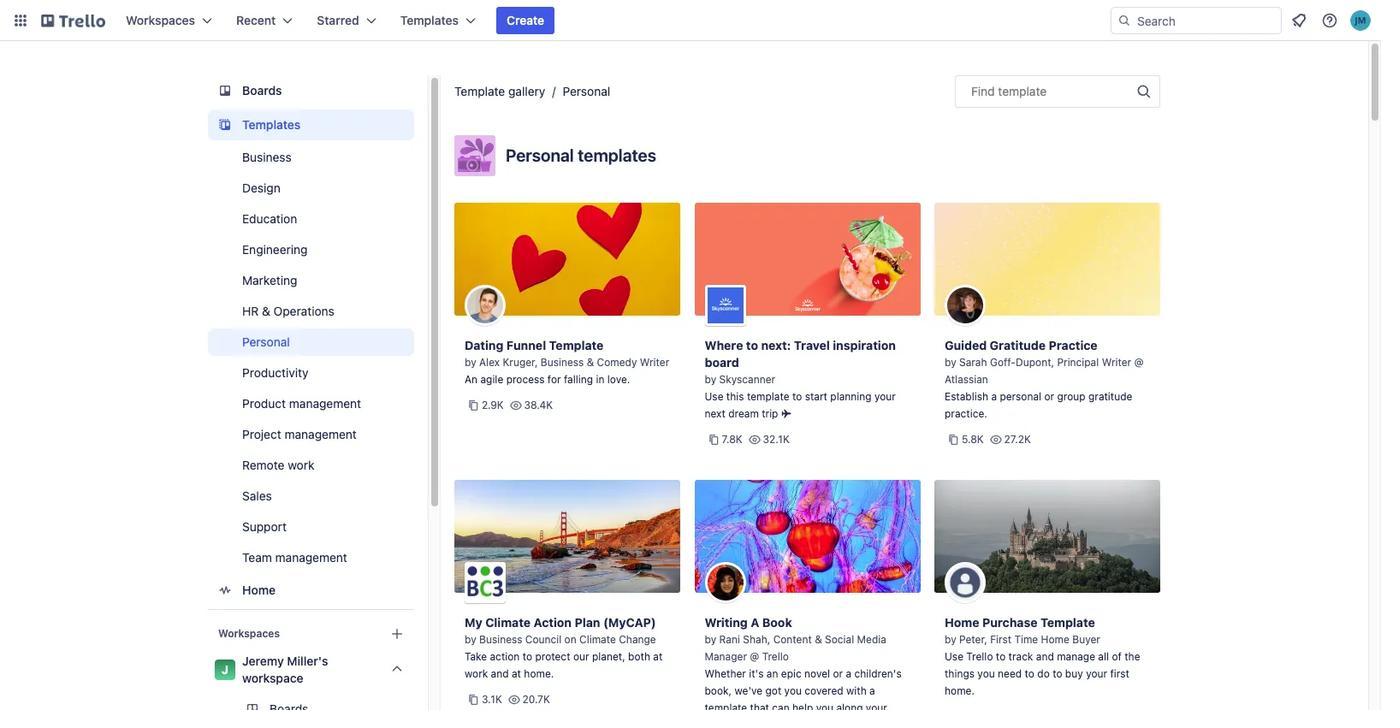 Task type: locate. For each thing, give the bounding box(es) containing it.
operations
[[274, 304, 334, 318]]

or right novel
[[833, 667, 843, 680]]

gratitude
[[990, 338, 1046, 353]]

your down the all at right
[[1086, 667, 1107, 680]]

template right find
[[998, 84, 1047, 98]]

team
[[242, 550, 272, 565]]

manage
[[1057, 650, 1095, 663]]

templates down boards
[[242, 117, 301, 132]]

& inside writing a book by rani shah, content & social media manager @ trello whether it's an epic novel or a children's book, we've got you covered with a template that can help you along yo
[[815, 633, 822, 646]]

& up falling
[[587, 356, 594, 369]]

template inside field
[[998, 84, 1047, 98]]

by down board
[[705, 373, 716, 386]]

business up design
[[242, 150, 292, 164]]

1 horizontal spatial or
[[1044, 390, 1054, 403]]

for
[[548, 373, 561, 386]]

use inside where to next: travel inspiration board by skyscanner use this template to start planning your next dream trip ✈️
[[705, 390, 724, 403]]

writer
[[640, 356, 669, 369], [1102, 356, 1131, 369]]

template up trip
[[747, 390, 790, 403]]

& for writing
[[815, 633, 822, 646]]

& left social
[[815, 633, 822, 646]]

climate down plan
[[579, 633, 616, 646]]

0 vertical spatial your
[[875, 390, 896, 403]]

to right the do
[[1053, 667, 1062, 680]]

1 horizontal spatial work
[[465, 667, 488, 680]]

work down project management
[[288, 458, 314, 472]]

an
[[767, 667, 778, 680]]

personal right gallery
[[563, 84, 610, 98]]

at
[[653, 650, 663, 663], [512, 667, 521, 680]]

management down productivity 'link'
[[289, 396, 361, 411]]

and up the do
[[1036, 650, 1054, 663]]

you down epic
[[784, 685, 802, 697]]

j
[[222, 662, 229, 677]]

1 vertical spatial work
[[465, 667, 488, 680]]

1 vertical spatial template
[[747, 390, 790, 403]]

open information menu image
[[1321, 12, 1338, 29]]

in
[[596, 373, 605, 386]]

at down action
[[512, 667, 521, 680]]

shah,
[[743, 633, 770, 646]]

use up next
[[705, 390, 724, 403]]

personal templates
[[506, 145, 656, 165]]

1 vertical spatial home.
[[945, 685, 975, 697]]

home up manage
[[1041, 633, 1070, 646]]

1 trello from the left
[[762, 650, 789, 663]]

0 horizontal spatial use
[[705, 390, 724, 403]]

dating funnel template by alex kruger, business & comedy writer an agile process for falling in love.
[[465, 338, 669, 386]]

team management
[[242, 550, 347, 565]]

0 vertical spatial home.
[[524, 667, 554, 680]]

1 horizontal spatial and
[[1036, 650, 1054, 663]]

book,
[[705, 685, 732, 697]]

or inside writing a book by rani shah, content & social media manager @ trello whether it's an epic novel or a children's book, we've got you covered with a template that can help you along yo
[[833, 667, 843, 680]]

a left personal on the right bottom
[[991, 390, 997, 403]]

travel
[[794, 338, 830, 353]]

0 vertical spatial personal
[[563, 84, 610, 98]]

1 horizontal spatial business
[[479, 633, 522, 646]]

Search field
[[1131, 8, 1281, 33]]

0 horizontal spatial and
[[491, 667, 509, 680]]

social
[[825, 633, 854, 646]]

@ right principal
[[1134, 356, 1144, 369]]

and inside my climate action plan (mycap) by business council on climate change take action to protect our planet, both at work and at home.
[[491, 667, 509, 680]]

home down team
[[242, 583, 276, 597]]

0 vertical spatial &
[[262, 304, 270, 318]]

1 horizontal spatial @
[[1134, 356, 1144, 369]]

at right both
[[653, 650, 663, 663]]

remote work link
[[208, 452, 414, 479]]

work down take
[[465, 667, 488, 680]]

by left rani
[[705, 633, 716, 646]]

create a workspace image
[[387, 624, 407, 644]]

0 horizontal spatial templates
[[242, 117, 301, 132]]

1 vertical spatial personal
[[506, 145, 574, 165]]

by for dating
[[465, 356, 476, 369]]

and down action
[[491, 667, 509, 680]]

0 horizontal spatial climate
[[485, 615, 531, 630]]

0 vertical spatial you
[[978, 667, 995, 680]]

@ inside guided gratitude practice by sarah goff-dupont, principal writer @ atlassian establish a personal or group gratitude practice.
[[1134, 356, 1144, 369]]

27.2k
[[1004, 433, 1031, 446]]

trello down peter,
[[966, 650, 993, 663]]

0 horizontal spatial @
[[750, 650, 759, 663]]

next:
[[761, 338, 791, 353]]

template inside dating funnel template by alex kruger, business & comedy writer an agile process for falling in love.
[[549, 338, 604, 353]]

7.8k
[[722, 433, 743, 446]]

@
[[1134, 356, 1144, 369], [750, 650, 759, 663]]

1 horizontal spatial use
[[945, 650, 964, 663]]

by left peter,
[[945, 633, 956, 646]]

2 horizontal spatial home
[[1041, 633, 1070, 646]]

templates button
[[390, 7, 486, 34]]

2 vertical spatial template
[[705, 702, 747, 710]]

2 vertical spatial home
[[1041, 633, 1070, 646]]

0 vertical spatial management
[[289, 396, 361, 411]]

product management
[[242, 396, 361, 411]]

1 horizontal spatial home.
[[945, 685, 975, 697]]

or left group
[[1044, 390, 1054, 403]]

business inside my climate action plan (mycap) by business council on climate change take action to protect our planet, both at work and at home.
[[479, 633, 522, 646]]

0 vertical spatial @
[[1134, 356, 1144, 369]]

product
[[242, 396, 286, 411]]

design
[[242, 181, 280, 195]]

use
[[705, 390, 724, 403], [945, 650, 964, 663]]

1 vertical spatial you
[[784, 685, 802, 697]]

engineering link
[[208, 236, 414, 264]]

book
[[762, 615, 792, 630]]

2 writer from the left
[[1102, 356, 1131, 369]]

0 horizontal spatial personal link
[[208, 329, 414, 356]]

remote work
[[242, 458, 314, 472]]

management down product management link
[[285, 427, 357, 442]]

home. inside home purchase template by peter, first time home buyer use trello to track and manage all of the things you need to do  to buy your first home.
[[945, 685, 975, 697]]

0 vertical spatial and
[[1036, 650, 1054, 663]]

business up action
[[479, 633, 522, 646]]

1 horizontal spatial your
[[1086, 667, 1107, 680]]

2 vertical spatial business
[[479, 633, 522, 646]]

education
[[242, 211, 297, 226]]

template up falling
[[549, 338, 604, 353]]

climate
[[485, 615, 531, 630], [579, 633, 616, 646]]

a inside guided gratitude practice by sarah goff-dupont, principal writer @ atlassian establish a personal or group gratitude practice.
[[991, 390, 997, 403]]

1 horizontal spatial workspaces
[[218, 627, 280, 640]]

1 horizontal spatial templates
[[400, 13, 459, 27]]

0 vertical spatial business
[[242, 150, 292, 164]]

& right hr
[[262, 304, 270, 318]]

& inside dating funnel template by alex kruger, business & comedy writer an agile process for falling in love.
[[587, 356, 594, 369]]

template gallery link
[[454, 84, 545, 98]]

by inside guided gratitude practice by sarah goff-dupont, principal writer @ atlassian establish a personal or group gratitude practice.
[[945, 356, 956, 369]]

whether
[[705, 667, 746, 680]]

1 vertical spatial management
[[285, 427, 357, 442]]

1 vertical spatial climate
[[579, 633, 616, 646]]

0 vertical spatial use
[[705, 390, 724, 403]]

home. down protect
[[524, 667, 554, 680]]

1 horizontal spatial personal link
[[563, 84, 610, 98]]

by left "sarah"
[[945, 356, 956, 369]]

1 vertical spatial &
[[587, 356, 594, 369]]

personal link up productivity 'link'
[[208, 329, 414, 356]]

where
[[705, 338, 743, 353]]

recent button
[[226, 7, 303, 34]]

1 horizontal spatial you
[[816, 702, 834, 710]]

0 horizontal spatial your
[[875, 390, 896, 403]]

by down my
[[465, 633, 476, 646]]

boards link
[[208, 75, 414, 106]]

trello up an
[[762, 650, 789, 663]]

plan
[[575, 615, 600, 630]]

planet,
[[592, 650, 625, 663]]

1 vertical spatial template
[[549, 338, 604, 353]]

template
[[998, 84, 1047, 98], [747, 390, 790, 403], [705, 702, 747, 710]]

0 horizontal spatial work
[[288, 458, 314, 472]]

you left need
[[978, 667, 995, 680]]

0 horizontal spatial workspaces
[[126, 13, 195, 27]]

2 horizontal spatial you
[[978, 667, 995, 680]]

0 vertical spatial template
[[998, 84, 1047, 98]]

jeremy miller (jeremymiller198) image
[[1350, 10, 1371, 31]]

track
[[1009, 650, 1033, 663]]

0 vertical spatial at
[[653, 650, 663, 663]]

0 horizontal spatial home
[[242, 583, 276, 597]]

1 horizontal spatial home
[[945, 615, 979, 630]]

by up an
[[465, 356, 476, 369]]

1 horizontal spatial climate
[[579, 633, 616, 646]]

2 horizontal spatial &
[[815, 633, 822, 646]]

1 vertical spatial business
[[541, 356, 584, 369]]

@ up it's
[[750, 650, 759, 663]]

personal link
[[563, 84, 610, 98], [208, 329, 414, 356]]

peter,
[[959, 633, 987, 646]]

0 horizontal spatial or
[[833, 667, 843, 680]]

1 vertical spatial home
[[945, 615, 979, 630]]

personal up productivity
[[242, 335, 290, 349]]

0 vertical spatial workspaces
[[126, 13, 195, 27]]

0 horizontal spatial home.
[[524, 667, 554, 680]]

home. down 'things'
[[945, 685, 975, 697]]

project management link
[[208, 421, 414, 448]]

dupont,
[[1016, 356, 1054, 369]]

2 trello from the left
[[966, 650, 993, 663]]

work
[[288, 458, 314, 472], [465, 667, 488, 680]]

2 vertical spatial a
[[870, 685, 875, 697]]

process
[[506, 373, 545, 386]]

to inside my climate action plan (mycap) by business council on climate change take action to protect our planet, both at work and at home.
[[523, 650, 532, 663]]

to down 'first'
[[996, 650, 1006, 663]]

2 horizontal spatial business
[[541, 356, 584, 369]]

business
[[242, 150, 292, 164], [541, 356, 584, 369], [479, 633, 522, 646]]

business council on climate change image
[[465, 562, 506, 603]]

to right action
[[523, 650, 532, 663]]

a right with
[[870, 685, 875, 697]]

&
[[262, 304, 270, 318], [587, 356, 594, 369], [815, 633, 822, 646]]

and inside home purchase template by peter, first time home buyer use trello to track and manage all of the things you need to do  to buy your first home.
[[1036, 650, 1054, 663]]

0 horizontal spatial writer
[[640, 356, 669, 369]]

alex kruger, business & comedy writer image
[[465, 285, 506, 326]]

templates inside "dropdown button"
[[400, 13, 459, 27]]

writer inside dating funnel template by alex kruger, business & comedy writer an agile process for falling in love.
[[640, 356, 669, 369]]

0 horizontal spatial template
[[454, 84, 505, 98]]

business inside dating funnel template by alex kruger, business & comedy writer an agile process for falling in love.
[[541, 356, 584, 369]]

1 horizontal spatial template
[[549, 338, 604, 353]]

template inside home purchase template by peter, first time home buyer use trello to track and manage all of the things you need to do  to buy your first home.
[[1041, 615, 1095, 630]]

1 vertical spatial your
[[1086, 667, 1107, 680]]

management
[[289, 396, 361, 411], [285, 427, 357, 442], [275, 550, 347, 565]]

jeremy miller's workspace
[[242, 654, 328, 685]]

1 horizontal spatial trello
[[966, 650, 993, 663]]

writer right comedy at the bottom of page
[[640, 356, 669, 369]]

management for product management
[[289, 396, 361, 411]]

this
[[726, 390, 744, 403]]

2 vertical spatial &
[[815, 633, 822, 646]]

you down covered
[[816, 702, 834, 710]]

2 horizontal spatial template
[[1041, 615, 1095, 630]]

1 vertical spatial use
[[945, 650, 964, 663]]

templates right starred dropdown button
[[400, 13, 459, 27]]

support link
[[208, 513, 414, 541]]

2 horizontal spatial a
[[991, 390, 997, 403]]

project management
[[242, 427, 357, 442]]

writer up the gratitude
[[1102, 356, 1131, 369]]

protect
[[535, 650, 570, 663]]

0 horizontal spatial at
[[512, 667, 521, 680]]

template for home
[[1041, 615, 1095, 630]]

1 vertical spatial or
[[833, 667, 843, 680]]

0 horizontal spatial business
[[242, 150, 292, 164]]

by inside home purchase template by peter, first time home buyer use trello to track and manage all of the things you need to do  to buy your first home.
[[945, 633, 956, 646]]

1 vertical spatial and
[[491, 667, 509, 680]]

things
[[945, 667, 975, 680]]

business for my
[[479, 633, 522, 646]]

personal for top personal link
[[563, 84, 610, 98]]

hr & operations
[[242, 304, 334, 318]]

0 vertical spatial templates
[[400, 13, 459, 27]]

goff-
[[990, 356, 1016, 369]]

use up 'things'
[[945, 650, 964, 663]]

along
[[836, 702, 863, 710]]

0 vertical spatial or
[[1044, 390, 1054, 403]]

need
[[998, 667, 1022, 680]]

by inside where to next: travel inspiration board by skyscanner use this template to start planning your next dream trip ✈️
[[705, 373, 716, 386]]

by inside writing a book by rani shah, content & social media manager @ trello whether it's an epic novel or a children's book, we've got you covered with a template that can help you along yo
[[705, 633, 716, 646]]

to
[[746, 338, 758, 353], [792, 390, 802, 403], [523, 650, 532, 663], [996, 650, 1006, 663], [1025, 667, 1035, 680], [1053, 667, 1062, 680]]

personal
[[563, 84, 610, 98], [506, 145, 574, 165], [242, 335, 290, 349]]

1 writer from the left
[[640, 356, 669, 369]]

template up 'buyer'
[[1041, 615, 1095, 630]]

32.1k
[[763, 433, 790, 446]]

your right 'planning' at the bottom of the page
[[875, 390, 896, 403]]

personal right personal icon
[[506, 145, 574, 165]]

switch to… image
[[12, 12, 29, 29]]

2 vertical spatial you
[[816, 702, 834, 710]]

gratitude
[[1089, 390, 1133, 403]]

0 vertical spatial a
[[991, 390, 997, 403]]

business for dating
[[541, 356, 584, 369]]

funnel
[[506, 338, 546, 353]]

business up for
[[541, 356, 584, 369]]

2 vertical spatial management
[[275, 550, 347, 565]]

skyscanner
[[719, 373, 775, 386]]

1 horizontal spatial &
[[587, 356, 594, 369]]

or inside guided gratitude practice by sarah goff-dupont, principal writer @ atlassian establish a personal or group gratitude practice.
[[1044, 390, 1054, 403]]

personal link right gallery
[[563, 84, 610, 98]]

work inside my climate action plan (mycap) by business council on climate change take action to protect our planet, both at work and at home.
[[465, 667, 488, 680]]

engineering
[[242, 242, 308, 257]]

action
[[534, 615, 572, 630]]

0 vertical spatial work
[[288, 458, 314, 472]]

1 vertical spatial personal link
[[208, 329, 414, 356]]

1 vertical spatial @
[[750, 650, 759, 663]]

templates
[[400, 13, 459, 27], [242, 117, 301, 132]]

template left gallery
[[454, 84, 505, 98]]

board image
[[215, 80, 235, 101]]

home
[[242, 583, 276, 597], [945, 615, 979, 630], [1041, 633, 1070, 646]]

management for project management
[[285, 427, 357, 442]]

workspaces inside dropdown button
[[126, 13, 195, 27]]

action
[[490, 650, 520, 663]]

by inside dating funnel template by alex kruger, business & comedy writer an agile process for falling in love.
[[465, 356, 476, 369]]

template down book,
[[705, 702, 747, 710]]

1 horizontal spatial writer
[[1102, 356, 1131, 369]]

design link
[[208, 175, 414, 202]]

that
[[750, 702, 769, 710]]

home up peter,
[[945, 615, 979, 630]]

1 vertical spatial a
[[846, 667, 852, 680]]

management down the support link
[[275, 550, 347, 565]]

a up with
[[846, 667, 852, 680]]

2 vertical spatial template
[[1041, 615, 1095, 630]]

0 horizontal spatial &
[[262, 304, 270, 318]]

0 vertical spatial template
[[454, 84, 505, 98]]

template inside where to next: travel inspiration board by skyscanner use this template to start planning your next dream trip ✈️
[[747, 390, 790, 403]]

trello inside home purchase template by peter, first time home buyer use trello to track and manage all of the things you need to do  to buy your first home.
[[966, 650, 993, 663]]

management for team management
[[275, 550, 347, 565]]

0 vertical spatial home
[[242, 583, 276, 597]]

my
[[465, 615, 482, 630]]

0 horizontal spatial trello
[[762, 650, 789, 663]]

climate up action
[[485, 615, 531, 630]]



Task type: vqa. For each thing, say whether or not it's contained in the screenshot.


Task type: describe. For each thing, give the bounding box(es) containing it.
product management link
[[208, 390, 414, 418]]

1 vertical spatial templates
[[242, 117, 301, 132]]

1 horizontal spatial at
[[653, 650, 663, 663]]

take
[[465, 650, 487, 663]]

got
[[765, 685, 782, 697]]

you inside home purchase template by peter, first time home buyer use trello to track and manage all of the things you need to do  to buy your first home.
[[978, 667, 995, 680]]

children's
[[854, 667, 902, 680]]

@ inside writing a book by rani shah, content & social media manager @ trello whether it's an epic novel or a children's book, we've got you covered with a template that can help you along yo
[[750, 650, 759, 663]]

purchase
[[982, 615, 1038, 630]]

20.7k
[[523, 693, 550, 706]]

back to home image
[[41, 7, 105, 34]]

establish
[[945, 390, 988, 403]]

hr & operations link
[[208, 298, 414, 325]]

by for guided
[[945, 356, 956, 369]]

personal icon image
[[454, 135, 495, 176]]

0 horizontal spatial you
[[784, 685, 802, 697]]

on
[[564, 633, 577, 646]]

by for home
[[945, 633, 956, 646]]

home for home
[[242, 583, 276, 597]]

our
[[573, 650, 589, 663]]

1 vertical spatial workspaces
[[218, 627, 280, 640]]

Find template field
[[955, 75, 1160, 108]]

0 horizontal spatial a
[[846, 667, 852, 680]]

2 vertical spatial personal
[[242, 335, 290, 349]]

skyscanner image
[[705, 285, 746, 326]]

3.1k
[[482, 693, 502, 706]]

find template
[[971, 84, 1047, 98]]

boards
[[242, 83, 282, 98]]

your inside where to next: travel inspiration board by skyscanner use this template to start planning your next dream trip ✈️
[[875, 390, 896, 403]]

marketing
[[242, 273, 297, 288]]

38.4k
[[524, 399, 553, 412]]

dating
[[465, 338, 504, 353]]

✈️
[[781, 407, 791, 420]]

2.9k
[[482, 399, 504, 412]]

comedy
[[597, 356, 637, 369]]

your inside home purchase template by peter, first time home buyer use trello to track and manage all of the things you need to do  to buy your first home.
[[1086, 667, 1107, 680]]

time
[[1014, 633, 1038, 646]]

inspiration
[[833, 338, 896, 353]]

with
[[846, 685, 867, 697]]

& for dating
[[587, 356, 594, 369]]

guided gratitude practice by sarah goff-dupont, principal writer @ atlassian establish a personal or group gratitude practice.
[[945, 338, 1144, 420]]

kruger,
[[503, 356, 538, 369]]

practice
[[1049, 338, 1098, 353]]

productivity link
[[208, 359, 414, 387]]

home purchase template by peter, first time home buyer use trello to track and manage all of the things you need to do  to buy your first home.
[[945, 615, 1140, 697]]

agile
[[480, 373, 503, 386]]

& inside "hr & operations" 'link'
[[262, 304, 270, 318]]

(mycap)
[[603, 615, 656, 630]]

jeremy
[[242, 654, 284, 668]]

to left start
[[792, 390, 802, 403]]

0 vertical spatial climate
[[485, 615, 531, 630]]

trello inside writing a book by rani shah, content & social media manager @ trello whether it's an epic novel or a children's book, we've got you covered with a template that can help you along yo
[[762, 650, 789, 663]]

education link
[[208, 205, 414, 233]]

1 vertical spatial at
[[512, 667, 521, 680]]

sarah goff-dupont, principal writer @ atlassian image
[[945, 285, 986, 326]]

rani shah, content & social media manager @ trello image
[[705, 562, 746, 603]]

templates
[[578, 145, 656, 165]]

5.8k
[[962, 433, 984, 446]]

practice.
[[945, 407, 987, 420]]

miller's
[[287, 654, 328, 668]]

marketing link
[[208, 267, 414, 294]]

gallery
[[508, 84, 545, 98]]

writer inside guided gratitude practice by sarah goff-dupont, principal writer @ atlassian establish a personal or group gratitude practice.
[[1102, 356, 1131, 369]]

0 vertical spatial personal link
[[563, 84, 610, 98]]

peter, first time home buyer image
[[945, 562, 986, 603]]

my climate action plan (mycap) by business council on climate change take action to protect our planet, both at work and at home.
[[465, 615, 663, 680]]

falling
[[564, 373, 593, 386]]

we've
[[735, 685, 763, 697]]

group
[[1057, 390, 1086, 403]]

0 notifications image
[[1289, 10, 1309, 31]]

home for home purchase template by peter, first time home buyer use trello to track and manage all of the things you need to do  to buy your first home.
[[945, 615, 979, 630]]

home. inside my climate action plan (mycap) by business council on climate change take action to protect our planet, both at work and at home.
[[524, 667, 554, 680]]

alex
[[479, 356, 500, 369]]

content
[[773, 633, 812, 646]]

recent
[[236, 13, 276, 27]]

search image
[[1118, 14, 1131, 27]]

create button
[[496, 7, 555, 34]]

trip
[[762, 407, 778, 420]]

help
[[792, 702, 813, 710]]

personal
[[1000, 390, 1042, 403]]

template inside writing a book by rani shah, content & social media manager @ trello whether it's an epic novel or a children's book, we've got you covered with a template that can help you along yo
[[705, 702, 747, 710]]

by for writing
[[705, 633, 716, 646]]

templates link
[[208, 110, 414, 140]]

to left the do
[[1025, 667, 1035, 680]]

home link
[[208, 575, 414, 606]]

writing
[[705, 615, 748, 630]]

epic
[[781, 667, 802, 680]]

project
[[242, 427, 281, 442]]

home image
[[215, 580, 235, 601]]

hr
[[242, 304, 259, 318]]

buy
[[1065, 667, 1083, 680]]

support
[[242, 519, 287, 534]]

template for dating
[[549, 338, 604, 353]]

can
[[772, 702, 790, 710]]

1 horizontal spatial a
[[870, 685, 875, 697]]

to left next:
[[746, 338, 758, 353]]

primary element
[[0, 0, 1381, 41]]

business link
[[208, 144, 414, 171]]

sales
[[242, 489, 272, 503]]

all
[[1098, 650, 1109, 663]]

template gallery
[[454, 84, 545, 98]]

sales link
[[208, 483, 414, 510]]

use inside home purchase template by peter, first time home buyer use trello to track and manage all of the things you need to do  to buy your first home.
[[945, 650, 964, 663]]

rani
[[719, 633, 740, 646]]

guided
[[945, 338, 987, 353]]

personal for personal templates
[[506, 145, 574, 165]]

template board image
[[215, 115, 235, 135]]

by inside my climate action plan (mycap) by business council on climate change take action to protect our planet, both at work and at home.
[[465, 633, 476, 646]]

buyer
[[1072, 633, 1100, 646]]

next
[[705, 407, 726, 420]]

sarah
[[959, 356, 987, 369]]

a
[[751, 615, 759, 630]]

of
[[1112, 650, 1122, 663]]

start
[[805, 390, 827, 403]]

starred
[[317, 13, 359, 27]]



